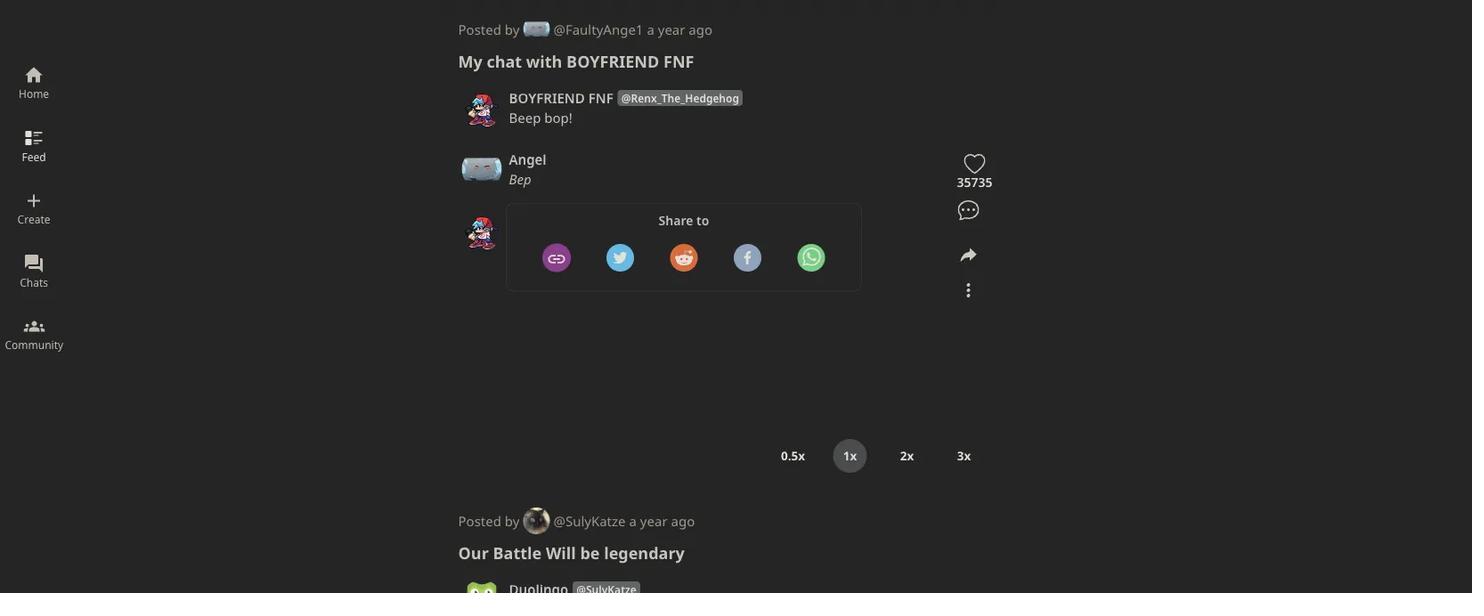 Task type: describe. For each thing, give the bounding box(es) containing it.
boyfriend for @renx_the_hedgehog
[[509, 89, 585, 107]]

0.5x button
[[765, 433, 822, 479]]

our battle will be legendary
[[458, 542, 685, 564]]

by for chat
[[505, 20, 520, 38]]

2x button
[[879, 433, 936, 479]]

to
[[697, 212, 709, 229]]

my
[[458, 50, 482, 72]]

@sulykatze
[[553, 512, 626, 530]]

posted by for battle
[[458, 512, 520, 530]]

home
[[19, 86, 49, 101]]

boyfriend for bf,
[[509, 212, 585, 230]]

year for fnf
[[658, 20, 685, 38]]

posted for my
[[458, 20, 501, 38]]

angel
[[509, 150, 546, 168]]

by for battle
[[505, 512, 520, 530]]

chats
[[20, 275, 48, 289]]

ago for my chat with boyfriend fnf
[[689, 20, 713, 38]]

create
[[17, 212, 50, 227]]

a right out
[[673, 232, 681, 250]]

chat
[[487, 50, 522, 72]]

3x
[[957, 447, 971, 464]]

a right @faultyange1
[[647, 20, 654, 38]]

create link
[[17, 188, 50, 251]]

with
[[526, 50, 562, 72]]

be
[[580, 542, 600, 564]]

3x button
[[936, 433, 993, 479]]

0.5x
[[781, 447, 805, 464]]

boyfriend fnf @renx_the_hedgehog beep bop!
[[509, 89, 739, 127]]

@faultyange1
[[553, 20, 643, 38]]

share image
[[958, 244, 979, 266]]

out
[[650, 232, 670, 250]]

a right in
[[543, 232, 550, 250]]

my chat with boyfriend fnf
[[458, 50, 694, 72]]

pulls
[[619, 232, 647, 250]]

feed
[[22, 149, 46, 164]]

year for legendary
[[640, 512, 668, 530]]

share to
[[659, 212, 709, 229]]

0 vertical spatial fnf
[[663, 50, 694, 72]]

@sulykatze a year ago
[[553, 512, 695, 530]]

angel bep
[[509, 150, 546, 188]]

community
[[5, 338, 63, 352]]

facebook image
[[733, 244, 762, 272]]

1x
[[843, 447, 857, 464]]

whatsapp image
[[797, 244, 826, 272]]



Task type: locate. For each thing, give the bounding box(es) containing it.
1 vertical spatial boyfriend
[[509, 89, 585, 107]]

in
[[528, 232, 539, 250]]

1 posted from the top
[[458, 20, 501, 38]]

fnf
[[663, 50, 694, 72], [588, 89, 613, 107], [588, 212, 613, 230]]

1 by from the top
[[505, 20, 520, 38]]

by
[[505, 20, 520, 38], [505, 512, 520, 530]]

share
[[659, 212, 693, 229]]

posted
[[458, 20, 501, 38], [458, 512, 501, 530]]

posted by up our
[[458, 512, 520, 530]]

battle
[[493, 542, 542, 564]]

0 vertical spatial ago
[[689, 20, 713, 38]]

comments image
[[958, 199, 979, 221]]

1 vertical spatial fnf
[[588, 89, 613, 107]]

1 vertical spatial year
[[640, 512, 668, 530]]

chats link
[[20, 251, 48, 314]]

ago for our battle will be legendary
[[671, 512, 695, 530]]

boyfriend inside boyfriend fnf bf, in a fit of rage, pulls out a shotgun
[[509, 212, 585, 230]]

2 by from the top
[[505, 512, 520, 530]]

0 vertical spatial posted by
[[458, 20, 520, 38]]

35735
[[957, 174, 993, 191]]

0 vertical spatial year
[[658, 20, 685, 38]]

feed link
[[22, 125, 46, 188]]

0 vertical spatial boyfriend
[[566, 50, 659, 72]]

ago up the legendary on the bottom of page
[[671, 512, 695, 530]]

@faultyange1 a year ago
[[553, 20, 713, 38]]

bep
[[509, 170, 531, 188]]

shotgun
[[684, 232, 733, 250]]

ago
[[689, 20, 713, 38], [671, 512, 695, 530]]

of
[[569, 232, 581, 250]]

fnf up @renx_the_hedgehog
[[663, 50, 694, 72]]

1 posted by from the top
[[458, 20, 520, 38]]

0 vertical spatial posted
[[458, 20, 501, 38]]

home link
[[19, 62, 49, 125]]

a up the legendary on the bottom of page
[[629, 512, 637, 530]]

ago up @renx_the_hedgehog
[[689, 20, 713, 38]]

posted for our
[[458, 512, 501, 530]]

posted up our
[[458, 512, 501, 530]]

boyfriend up fit at the top of the page
[[509, 212, 585, 230]]

copy link to this post image
[[546, 249, 567, 269]]

posted by up chat
[[458, 20, 520, 38]]

fnf for boyfriend fnf bf, in a fit of rage, pulls out a shotgun
[[588, 212, 613, 230]]

boyfriend
[[566, 50, 659, 72], [509, 89, 585, 107], [509, 212, 585, 230]]

fnf for boyfriend fnf @renx_the_hedgehog beep bop!
[[588, 89, 613, 107]]

will
[[546, 542, 576, 564]]

beep
[[509, 109, 541, 127]]

community link
[[5, 314, 63, 376]]

boyfriend inside boyfriend fnf @renx_the_hedgehog beep bop!
[[509, 89, 585, 107]]

posted by
[[458, 20, 520, 38], [458, 512, 520, 530]]

year
[[658, 20, 685, 38], [640, 512, 668, 530]]

2 vertical spatial fnf
[[588, 212, 613, 230]]

year up @renx_the_hedgehog
[[658, 20, 685, 38]]

fnf inside boyfriend fnf bf, in a fit of rage, pulls out a shotgun
[[588, 212, 613, 230]]

2x
[[900, 447, 914, 464]]

by up battle
[[505, 512, 520, 530]]

year up the legendary on the bottom of page
[[640, 512, 668, 530]]

a
[[647, 20, 654, 38], [543, 232, 550, 250], [673, 232, 681, 250], [629, 512, 637, 530]]

boyfriend up 'bop!' at the top of page
[[509, 89, 585, 107]]

bop!
[[544, 109, 573, 127]]

bf,
[[509, 232, 525, 250]]

0 vertical spatial by
[[505, 20, 520, 38]]

2 vertical spatial boyfriend
[[509, 212, 585, 230]]

1 vertical spatial ago
[[671, 512, 695, 530]]

1 vertical spatial by
[[505, 512, 520, 530]]

by up chat
[[505, 20, 520, 38]]

our
[[458, 542, 489, 564]]

boyfriend down @faultyange1
[[566, 50, 659, 72]]

fnf up rage,
[[588, 212, 613, 230]]

2 posted by from the top
[[458, 512, 520, 530]]

fnf down my chat with boyfriend fnf
[[588, 89, 613, 107]]

posted by for chat
[[458, 20, 520, 38]]

fnf inside boyfriend fnf @renx_the_hedgehog beep bop!
[[588, 89, 613, 107]]

more options image
[[958, 280, 979, 301]]

1 vertical spatial posted by
[[458, 512, 520, 530]]

1x button
[[822, 433, 879, 479]]

fit
[[554, 232, 566, 250]]

share post dialog
[[506, 203, 862, 292]]

reddit image
[[670, 244, 698, 272]]

posted up 'my'
[[458, 20, 501, 38]]

legendary
[[604, 542, 685, 564]]

like image
[[964, 154, 985, 175]]

1 vertical spatial posted
[[458, 512, 501, 530]]

rage,
[[585, 232, 615, 250]]

2 posted from the top
[[458, 512, 501, 530]]

@renx_the_hedgehog
[[621, 90, 739, 105]]

boyfriend fnf bf, in a fit of rage, pulls out a shotgun
[[509, 212, 733, 250]]

twitter image
[[606, 244, 634, 272]]



Task type: vqa. For each thing, say whether or not it's contained in the screenshot.
the Boy
no



